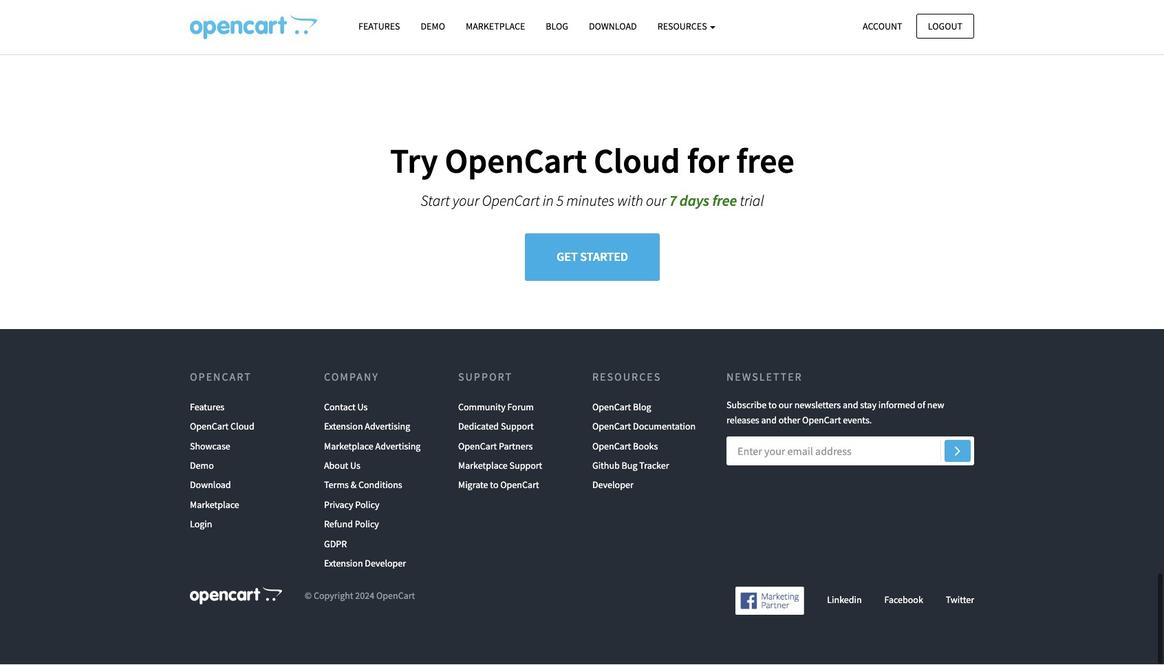 Task type: describe. For each thing, give the bounding box(es) containing it.
opencart left in
[[482, 191, 540, 210]]

7
[[670, 191, 677, 210]]

your
[[453, 191, 480, 210]]

books
[[633, 440, 658, 453]]

our inside the subscribe to our newsletters and stay informed of new releases and other opencart events.
[[779, 399, 793, 412]]

opencart partners
[[459, 440, 533, 453]]

opencart cloud
[[190, 421, 255, 433]]

partners
[[499, 440, 533, 453]]

try opencart cloud for free
[[390, 140, 795, 183]]

privacy
[[324, 499, 354, 511]]

gdpr link
[[324, 535, 347, 554]]

about
[[324, 460, 349, 472]]

extension for extension developer
[[324, 558, 363, 570]]

opencart down the 'dedicated'
[[459, 440, 497, 453]]

marketplace support link
[[459, 457, 543, 476]]

marketplace left blog link on the left top
[[466, 20, 526, 32]]

github bug tracker
[[593, 460, 670, 472]]

0 horizontal spatial demo
[[190, 460, 214, 472]]

bug
[[622, 460, 638, 472]]

5
[[557, 191, 564, 210]]

extension developer link
[[324, 554, 406, 574]]

0 vertical spatial our
[[646, 191, 667, 210]]

refund policy link
[[324, 515, 379, 535]]

subscribe
[[727, 399, 767, 412]]

blog inside blog link
[[546, 20, 569, 32]]

0 vertical spatial support
[[459, 370, 513, 384]]

facebook link
[[885, 594, 924, 607]]

opencart up in
[[445, 140, 587, 183]]

login link
[[190, 515, 212, 535]]

stay
[[861, 399, 877, 412]]

new
[[928, 399, 945, 412]]

releases
[[727, 415, 760, 427]]

support for marketplace
[[510, 460, 543, 472]]

policy for refund policy
[[355, 519, 379, 531]]

account link
[[852, 13, 915, 38]]

1 vertical spatial marketplace link
[[190, 496, 239, 515]]

get started
[[557, 249, 629, 265]]

download link for blog
[[579, 14, 648, 39]]

contact us
[[324, 401, 368, 414]]

dedicated support link
[[459, 417, 534, 437]]

subscribe to our newsletters and stay informed of new releases and other opencart events.
[[727, 399, 945, 427]]

about us link
[[324, 457, 361, 476]]

documentation
[[633, 421, 696, 433]]

marketplace support
[[459, 460, 543, 472]]

start your opencart in 5 minutes with our 7 days free trial
[[421, 191, 765, 210]]

conditions
[[359, 480, 403, 492]]

in
[[543, 191, 554, 210]]

resources link
[[648, 14, 727, 39]]

1 horizontal spatial developer
[[593, 480, 634, 492]]

logout link
[[917, 13, 975, 38]]

newsletters
[[795, 399, 841, 412]]

download for blog
[[589, 20, 637, 32]]

opencart documentation link
[[593, 417, 696, 437]]

opencart up github
[[593, 440, 632, 453]]

features for opencart cloud
[[190, 401, 225, 414]]

Enter your email address text field
[[727, 437, 975, 466]]

opencart down marketplace support link
[[501, 480, 539, 492]]

us for contact us
[[358, 401, 368, 414]]

showcase
[[190, 440, 230, 453]]

community
[[459, 401, 506, 414]]

download link for demo
[[190, 476, 231, 496]]

days
[[680, 191, 710, 210]]

marketplace inside "link"
[[324, 440, 374, 453]]

us for about us
[[351, 460, 361, 472]]

try
[[390, 140, 438, 183]]

get started link
[[525, 234, 660, 281]]

opencart up opencart documentation
[[593, 401, 632, 414]]

with
[[618, 191, 644, 210]]

marketplace up login
[[190, 499, 239, 511]]

terms
[[324, 480, 349, 492]]

privacy policy link
[[324, 496, 380, 515]]

events.
[[844, 415, 872, 427]]

community forum link
[[459, 398, 534, 417]]

1 vertical spatial free
[[713, 191, 738, 210]]

marketplace advertising link
[[324, 437, 421, 457]]

github
[[593, 460, 620, 472]]

logout
[[929, 20, 963, 32]]

1 vertical spatial developer
[[365, 558, 406, 570]]

opencart partners link
[[459, 437, 533, 457]]

migrate to opencart link
[[459, 476, 539, 496]]

company
[[324, 370, 379, 384]]

advertising for extension advertising
[[365, 421, 410, 433]]

migrate
[[459, 480, 489, 492]]

dedicated
[[459, 421, 499, 433]]

for
[[688, 140, 730, 183]]

1 horizontal spatial cloud
[[594, 140, 681, 183]]

0 vertical spatial and
[[843, 399, 859, 412]]

account
[[863, 20, 903, 32]]

opencart down opencart blog link
[[593, 421, 632, 433]]

github bug tracker link
[[593, 457, 670, 476]]

showcase link
[[190, 437, 230, 457]]

trial
[[740, 191, 765, 210]]

angle right image
[[955, 443, 961, 459]]

contact
[[324, 401, 356, 414]]

marketplace advertising
[[324, 440, 421, 453]]

©
[[305, 590, 312, 603]]

opencart inside the subscribe to our newsletters and stay informed of new releases and other opencart events.
[[803, 415, 842, 427]]

migrate to opencart
[[459, 480, 539, 492]]



Task type: vqa. For each thing, say whether or not it's contained in the screenshot.
right Developer
yes



Task type: locate. For each thing, give the bounding box(es) containing it.
about us
[[324, 460, 361, 472]]

start
[[421, 191, 450, 210]]

1 horizontal spatial demo
[[421, 20, 445, 32]]

support
[[459, 370, 513, 384], [501, 421, 534, 433], [510, 460, 543, 472]]

0 horizontal spatial download link
[[190, 476, 231, 496]]

1 horizontal spatial to
[[769, 399, 777, 412]]

0 vertical spatial us
[[358, 401, 368, 414]]

linkedin
[[828, 594, 862, 607]]

0 horizontal spatial marketplace link
[[190, 496, 239, 515]]

terms & conditions
[[324, 480, 403, 492]]

get
[[557, 249, 578, 265]]

to right subscribe
[[769, 399, 777, 412]]

features link for demo
[[348, 14, 411, 39]]

and left other
[[762, 415, 777, 427]]

1 horizontal spatial features
[[359, 20, 400, 32]]

support up community at left
[[459, 370, 513, 384]]

blog inside opencart blog link
[[633, 401, 652, 414]]

newsletter
[[727, 370, 803, 384]]

0 horizontal spatial our
[[646, 191, 667, 210]]

community forum
[[459, 401, 534, 414]]

our left 7
[[646, 191, 667, 210]]

2 extension from the top
[[324, 558, 363, 570]]

gdpr
[[324, 538, 347, 551]]

0 vertical spatial download
[[589, 20, 637, 32]]

free left trial
[[713, 191, 738, 210]]

opencart books link
[[593, 437, 658, 457]]

marketplace
[[466, 20, 526, 32], [324, 440, 374, 453], [459, 460, 508, 472], [190, 499, 239, 511]]

us
[[358, 401, 368, 414], [351, 460, 361, 472]]

free
[[737, 140, 795, 183], [713, 191, 738, 210]]

1 vertical spatial resources
[[593, 370, 662, 384]]

0 horizontal spatial and
[[762, 415, 777, 427]]

1 vertical spatial extension
[[324, 558, 363, 570]]

0 vertical spatial download link
[[579, 14, 648, 39]]

our up other
[[779, 399, 793, 412]]

download
[[589, 20, 637, 32], [190, 480, 231, 492]]

developer down github
[[593, 480, 634, 492]]

opencart blog link
[[593, 398, 652, 417]]

1 vertical spatial support
[[501, 421, 534, 433]]

1 horizontal spatial marketplace link
[[456, 14, 536, 39]]

0 vertical spatial policy
[[355, 499, 380, 511]]

and up "events."
[[843, 399, 859, 412]]

0 horizontal spatial demo link
[[190, 457, 214, 476]]

download for demo
[[190, 480, 231, 492]]

0 vertical spatial marketplace link
[[456, 14, 536, 39]]

1 horizontal spatial download
[[589, 20, 637, 32]]

to for migrate
[[490, 480, 499, 492]]

forum
[[508, 401, 534, 414]]

1 vertical spatial demo
[[190, 460, 214, 472]]

1 vertical spatial our
[[779, 399, 793, 412]]

1 vertical spatial advertising
[[376, 440, 421, 453]]

twitter
[[946, 594, 975, 607]]

to inside the subscribe to our newsletters and stay informed of new releases and other opencart events.
[[769, 399, 777, 412]]

support up "partners"
[[501, 421, 534, 433]]

opencart image
[[190, 588, 282, 605]]

marketplace up migrate on the bottom
[[459, 460, 508, 472]]

1 vertical spatial policy
[[355, 519, 379, 531]]

features for demo
[[359, 20, 400, 32]]

informed
[[879, 399, 916, 412]]

1 horizontal spatial and
[[843, 399, 859, 412]]

&
[[351, 480, 357, 492]]

us up extension advertising
[[358, 401, 368, 414]]

our
[[646, 191, 667, 210], [779, 399, 793, 412]]

0 vertical spatial free
[[737, 140, 795, 183]]

cloud
[[594, 140, 681, 183], [231, 421, 255, 433]]

resources
[[658, 20, 709, 32], [593, 370, 662, 384]]

blog link
[[536, 14, 579, 39]]

support down "partners"
[[510, 460, 543, 472]]

advertising for marketplace advertising
[[376, 440, 421, 453]]

advertising down extension advertising "link"
[[376, 440, 421, 453]]

twitter link
[[946, 594, 975, 607]]

download right blog link on the left top
[[589, 20, 637, 32]]

demo link
[[411, 14, 456, 39], [190, 457, 214, 476]]

1 vertical spatial to
[[490, 480, 499, 492]]

extension advertising
[[324, 421, 410, 433]]

to down marketplace support link
[[490, 480, 499, 492]]

support for dedicated
[[501, 421, 534, 433]]

1 vertical spatial download
[[190, 480, 231, 492]]

2024
[[356, 590, 375, 603]]

developer link
[[593, 476, 634, 496]]

1 horizontal spatial blog
[[633, 401, 652, 414]]

policy
[[355, 499, 380, 511], [355, 519, 379, 531]]

extension inside extension developer link
[[324, 558, 363, 570]]

0 vertical spatial features
[[359, 20, 400, 32]]

opencart cloud link
[[190, 417, 255, 437]]

0 vertical spatial features link
[[348, 14, 411, 39]]

to for subscribe
[[769, 399, 777, 412]]

opencart right 2024
[[377, 590, 415, 603]]

1 vertical spatial and
[[762, 415, 777, 427]]

policy down terms & conditions link
[[355, 499, 380, 511]]

copyright
[[314, 590, 354, 603]]

0 vertical spatial resources
[[658, 20, 709, 32]]

advertising up marketplace advertising
[[365, 421, 410, 433]]

us right about
[[351, 460, 361, 472]]

demo
[[421, 20, 445, 32], [190, 460, 214, 472]]

policy for privacy policy
[[355, 499, 380, 511]]

1 horizontal spatial our
[[779, 399, 793, 412]]

opencart up the 'opencart cloud'
[[190, 370, 252, 384]]

cloud inside the opencart cloud link
[[231, 421, 255, 433]]

developer up 2024
[[365, 558, 406, 570]]

linkedin link
[[828, 594, 862, 607]]

0 vertical spatial demo
[[421, 20, 445, 32]]

0 vertical spatial demo link
[[411, 14, 456, 39]]

started
[[581, 249, 629, 265]]

2 vertical spatial support
[[510, 460, 543, 472]]

0 horizontal spatial to
[[490, 480, 499, 492]]

download down showcase link
[[190, 480, 231, 492]]

opencart cloud image
[[190, 14, 317, 39]]

opencart down newsletters
[[803, 415, 842, 427]]

extension advertising link
[[324, 417, 410, 437]]

0 horizontal spatial features
[[190, 401, 225, 414]]

1 vertical spatial us
[[351, 460, 361, 472]]

extension down gdpr "link" at the left of page
[[324, 558, 363, 570]]

0 vertical spatial blog
[[546, 20, 569, 32]]

0 vertical spatial advertising
[[365, 421, 410, 433]]

of
[[918, 399, 926, 412]]

0 vertical spatial developer
[[593, 480, 634, 492]]

marketplace up about us
[[324, 440, 374, 453]]

features
[[359, 20, 400, 32], [190, 401, 225, 414]]

facebook
[[885, 594, 924, 607]]

0 horizontal spatial features link
[[190, 398, 225, 417]]

1 vertical spatial features link
[[190, 398, 225, 417]]

refund policy
[[324, 519, 379, 531]]

1 horizontal spatial features link
[[348, 14, 411, 39]]

advertising
[[365, 421, 410, 433], [376, 440, 421, 453]]

0 vertical spatial cloud
[[594, 140, 681, 183]]

and
[[843, 399, 859, 412], [762, 415, 777, 427]]

contact us link
[[324, 398, 368, 417]]

© copyright 2024 opencart
[[305, 590, 415, 603]]

extension inside extension advertising "link"
[[324, 421, 363, 433]]

1 horizontal spatial download link
[[579, 14, 648, 39]]

1 vertical spatial blog
[[633, 401, 652, 414]]

extension developer
[[324, 558, 406, 570]]

other
[[779, 415, 801, 427]]

to
[[769, 399, 777, 412], [490, 480, 499, 492]]

developer
[[593, 480, 634, 492], [365, 558, 406, 570]]

0 horizontal spatial blog
[[546, 20, 569, 32]]

opencart up showcase
[[190, 421, 229, 433]]

refund
[[324, 519, 353, 531]]

facebook marketing partner image
[[736, 588, 805, 615]]

0 horizontal spatial cloud
[[231, 421, 255, 433]]

0 vertical spatial to
[[769, 399, 777, 412]]

opencart
[[445, 140, 587, 183], [482, 191, 540, 210], [190, 370, 252, 384], [593, 401, 632, 414], [803, 415, 842, 427], [190, 421, 229, 433], [593, 421, 632, 433], [459, 440, 497, 453], [593, 440, 632, 453], [501, 480, 539, 492], [377, 590, 415, 603]]

tracker
[[640, 460, 670, 472]]

extension for extension advertising
[[324, 421, 363, 433]]

0 horizontal spatial download
[[190, 480, 231, 492]]

free up trial
[[737, 140, 795, 183]]

1 vertical spatial features
[[190, 401, 225, 414]]

1 vertical spatial cloud
[[231, 421, 255, 433]]

opencart books
[[593, 440, 658, 453]]

1 extension from the top
[[324, 421, 363, 433]]

dedicated support
[[459, 421, 534, 433]]

privacy policy
[[324, 499, 380, 511]]

policy down the privacy policy link
[[355, 519, 379, 531]]

extension down contact us link
[[324, 421, 363, 433]]

download link
[[579, 14, 648, 39], [190, 476, 231, 496]]

1 vertical spatial demo link
[[190, 457, 214, 476]]

features link for opencart cloud
[[190, 398, 225, 417]]

1 horizontal spatial demo link
[[411, 14, 456, 39]]

0 horizontal spatial developer
[[365, 558, 406, 570]]

0 vertical spatial extension
[[324, 421, 363, 433]]

opencart blog
[[593, 401, 652, 414]]

terms & conditions link
[[324, 476, 403, 496]]

login
[[190, 519, 212, 531]]

1 vertical spatial download link
[[190, 476, 231, 496]]



